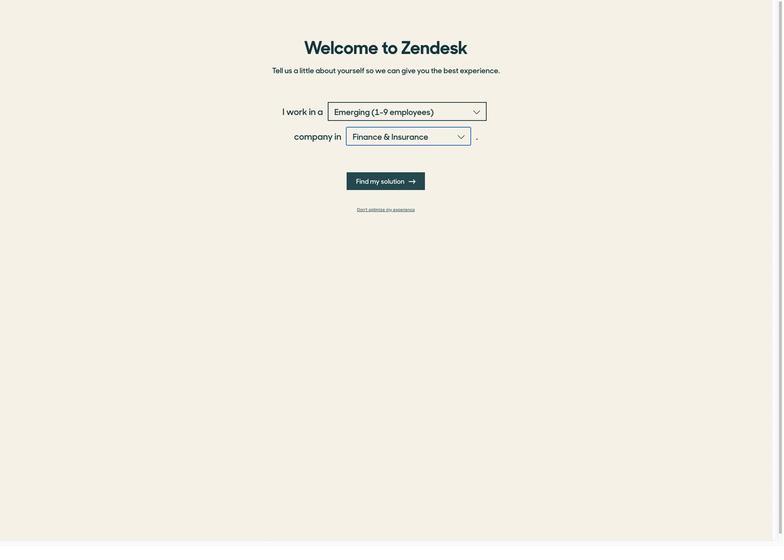 Task type: locate. For each thing, give the bounding box(es) containing it.
so
[[366, 65, 374, 75]]

i
[[283, 105, 285, 118]]

to
[[382, 33, 398, 59]]

company
[[294, 130, 333, 142]]

don't
[[357, 207, 368, 213]]

in right the work
[[309, 105, 316, 118]]

1 horizontal spatial a
[[318, 105, 323, 118]]

a
[[294, 65, 298, 75], [318, 105, 323, 118]]

1 horizontal spatial in
[[335, 130, 342, 142]]

tell
[[272, 65, 283, 75]]

give
[[402, 65, 416, 75]]

my
[[371, 176, 380, 186], [386, 207, 392, 213]]

company in
[[294, 130, 342, 142]]

optimize
[[369, 207, 385, 213]]

0 horizontal spatial in
[[309, 105, 316, 118]]

1 horizontal spatial my
[[386, 207, 392, 213]]

find
[[357, 176, 369, 186]]

1 vertical spatial my
[[386, 207, 392, 213]]

in
[[309, 105, 316, 118], [335, 130, 342, 142]]

yourself
[[337, 65, 365, 75]]

find     my solution button
[[347, 172, 426, 190]]

a right us
[[294, 65, 298, 75]]

i work in a
[[283, 105, 323, 118]]

in right company
[[335, 130, 342, 142]]

solution
[[381, 176, 405, 186]]

us
[[285, 65, 292, 75]]

1 vertical spatial in
[[335, 130, 342, 142]]

my right find
[[371, 176, 380, 186]]

welcome to zendesk
[[304, 33, 468, 59]]

work
[[287, 105, 307, 118]]

arrow right image
[[409, 178, 416, 185]]

my right optimize
[[386, 207, 392, 213]]

0 horizontal spatial my
[[371, 176, 380, 186]]

you
[[417, 65, 430, 75]]

0 horizontal spatial a
[[294, 65, 298, 75]]

a right the work
[[318, 105, 323, 118]]

1 vertical spatial a
[[318, 105, 323, 118]]

0 vertical spatial my
[[371, 176, 380, 186]]

zendesk
[[401, 33, 468, 59]]



Task type: describe. For each thing, give the bounding box(es) containing it.
.
[[476, 130, 478, 142]]

about
[[316, 65, 336, 75]]

my inside find     my solution button
[[371, 176, 380, 186]]

0 vertical spatial in
[[309, 105, 316, 118]]

don't optimize my experience
[[357, 207, 415, 213]]

experience
[[393, 207, 415, 213]]

we
[[376, 65, 386, 75]]

the
[[431, 65, 442, 75]]

0 vertical spatial a
[[294, 65, 298, 75]]

find     my solution
[[357, 176, 406, 186]]

best
[[444, 65, 459, 75]]

experience.
[[460, 65, 500, 75]]

little
[[300, 65, 314, 75]]

welcome
[[304, 33, 379, 59]]

can
[[388, 65, 400, 75]]

don't optimize my experience link
[[268, 207, 505, 213]]

tell us a little about yourself so we can give you the best experience.
[[272, 65, 500, 75]]



Task type: vqa. For each thing, say whether or not it's contained in the screenshot.
first Easy from left
no



